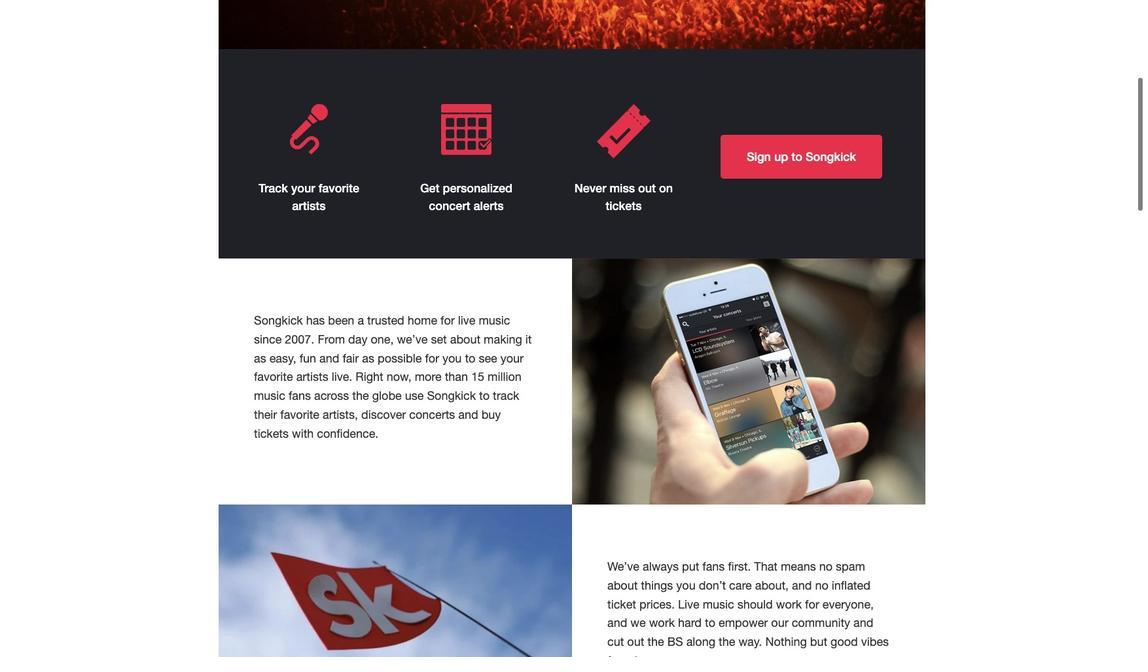 Task type: vqa. For each thing, say whether or not it's contained in the screenshot.
'Mal Hall' LINK
no



Task type: locate. For each thing, give the bounding box(es) containing it.
since
[[254, 333, 282, 346]]

one,
[[371, 333, 394, 346]]

across
[[314, 389, 349, 403]]

1 horizontal spatial for
[[441, 314, 455, 327]]

to right hard
[[705, 617, 716, 630]]

for left live
[[441, 314, 455, 327]]

out up here.
[[628, 635, 645, 649]]

you
[[443, 351, 462, 365], [677, 579, 696, 593]]

about down live
[[450, 333, 481, 346]]

out left on
[[639, 181, 656, 195]]

0 horizontal spatial music
[[254, 389, 286, 403]]

work down prices.
[[649, 617, 675, 630]]

to left the see
[[465, 351, 476, 365]]

than
[[445, 370, 468, 384]]

1 horizontal spatial work
[[777, 598, 802, 611]]

2 vertical spatial songkick
[[427, 389, 476, 403]]

0 horizontal spatial about
[[450, 333, 481, 346]]

1 vertical spatial about
[[608, 579, 638, 593]]

use
[[405, 389, 424, 403]]

2 vertical spatial music
[[703, 598, 735, 611]]

1 vertical spatial artists
[[296, 370, 329, 384]]

fans inside we've always put fans first. that means no spam about things you don't care about, and no inflated ticket prices. live music should work for everyone, and we work hard to empower our community and cut out the bs along the way. nothing but good vibes from here.
[[703, 560, 725, 574]]

track
[[259, 181, 288, 195]]

discover
[[362, 408, 406, 422]]

and up vibes
[[854, 617, 874, 630]]

to inside we've always put fans first. that means no spam about things you don't care about, and no inflated ticket prices. live music should work for everyone, and we work hard to empower our community and cut out the bs along the way. nothing but good vibes from here.
[[705, 617, 716, 630]]

1 vertical spatial your
[[501, 351, 524, 365]]

the down right
[[353, 389, 369, 403]]

our
[[772, 617, 789, 630]]

0 vertical spatial songkick
[[806, 149, 857, 164]]

1 horizontal spatial fans
[[703, 560, 725, 574]]

songkick
[[806, 149, 857, 164], [254, 314, 303, 327], [427, 389, 476, 403]]

1 as from the left
[[254, 351, 266, 365]]

0 horizontal spatial tickets
[[254, 427, 289, 441]]

concert
[[429, 198, 471, 213]]

and
[[320, 351, 339, 365], [459, 408, 479, 422], [793, 579, 812, 593], [608, 617, 628, 630], [854, 617, 874, 630]]

0 vertical spatial tickets
[[606, 198, 642, 213]]

2 vertical spatial for
[[806, 598, 820, 611]]

0 vertical spatial favorite
[[319, 181, 360, 195]]

1 vertical spatial out
[[628, 635, 645, 649]]

always
[[643, 560, 679, 574]]

community
[[792, 617, 851, 630]]

1 horizontal spatial you
[[677, 579, 696, 593]]

1 horizontal spatial tickets
[[606, 198, 642, 213]]

we've
[[397, 333, 428, 346]]

songkick up since
[[254, 314, 303, 327]]

music up their
[[254, 389, 286, 403]]

means
[[781, 560, 816, 574]]

work up our
[[777, 598, 802, 611]]

for up more
[[425, 351, 439, 365]]

1 horizontal spatial about
[[608, 579, 638, 593]]

0 vertical spatial about
[[450, 333, 481, 346]]

0 horizontal spatial for
[[425, 351, 439, 365]]

1 horizontal spatial music
[[479, 314, 510, 327]]

about up ticket
[[608, 579, 638, 593]]

music down don't
[[703, 598, 735, 611]]

for
[[441, 314, 455, 327], [425, 351, 439, 365], [806, 598, 820, 611]]

should
[[738, 598, 773, 611]]

the left way. at the right of page
[[719, 635, 736, 649]]

to
[[792, 149, 803, 164], [465, 351, 476, 365], [479, 389, 490, 403], [705, 617, 716, 630]]

to inside sign up to songkick link
[[792, 149, 803, 164]]

as
[[254, 351, 266, 365], [362, 351, 375, 365]]

miss
[[610, 181, 635, 195]]

about inside we've always put fans first. that means no spam about things you don't care about, and no inflated ticket prices. live music should work for everyone, and we work hard to empower our community and cut out the bs along the way. nothing but good vibes from here.
[[608, 579, 638, 593]]

1 vertical spatial work
[[649, 617, 675, 630]]

fans
[[289, 389, 311, 403], [703, 560, 725, 574]]

never
[[575, 181, 607, 195]]

1 vertical spatial you
[[677, 579, 696, 593]]

never miss out on tickets
[[575, 181, 673, 213]]

tickets inside never miss out on tickets
[[606, 198, 642, 213]]

a
[[358, 314, 364, 327]]

tickets
[[606, 198, 642, 213], [254, 427, 289, 441]]

artists
[[292, 198, 326, 213], [296, 370, 329, 384]]

you up live
[[677, 579, 696, 593]]

0 vertical spatial artists
[[292, 198, 326, 213]]

0 vertical spatial work
[[777, 598, 802, 611]]

no left inflated
[[816, 579, 829, 593]]

out
[[639, 181, 656, 195], [628, 635, 645, 649]]

as down since
[[254, 351, 266, 365]]

and down means
[[793, 579, 812, 593]]

tickets down their
[[254, 427, 289, 441]]

your
[[291, 181, 315, 195], [501, 351, 524, 365]]

sign up to songkick link
[[721, 135, 883, 179]]

cut
[[608, 635, 624, 649]]

up
[[775, 149, 789, 164]]

music up making on the bottom of the page
[[479, 314, 510, 327]]

day
[[348, 333, 368, 346]]

2 horizontal spatial for
[[806, 598, 820, 611]]

0 horizontal spatial your
[[291, 181, 315, 195]]

no left spam
[[820, 560, 833, 574]]

your up million
[[501, 351, 524, 365]]

hard
[[678, 617, 702, 630]]

0 horizontal spatial the
[[353, 389, 369, 403]]

about
[[450, 333, 481, 346], [608, 579, 638, 593]]

0 vertical spatial music
[[479, 314, 510, 327]]

trusted
[[367, 314, 405, 327]]

1 vertical spatial tickets
[[254, 427, 289, 441]]

1 horizontal spatial as
[[362, 351, 375, 365]]

0 horizontal spatial songkick
[[254, 314, 303, 327]]

no
[[820, 560, 833, 574], [816, 579, 829, 593]]

fans left across
[[289, 389, 311, 403]]

prices.
[[640, 598, 675, 611]]

0 horizontal spatial fans
[[289, 389, 311, 403]]

and up cut
[[608, 617, 628, 630]]

songkick right up
[[806, 149, 857, 164]]

1 vertical spatial songkick
[[254, 314, 303, 327]]

0 vertical spatial for
[[441, 314, 455, 327]]

from
[[318, 333, 345, 346]]

it
[[526, 333, 532, 346]]

live.
[[332, 370, 353, 384]]

0 vertical spatial your
[[291, 181, 315, 195]]

first.
[[728, 560, 751, 574]]

1 horizontal spatial the
[[648, 635, 665, 649]]

about inside songkick has been a trusted home for live music since 2007. from day one, we've set about making it as easy, fun and fair as possible for you to see your favorite artists live. right now, more than 15 million music fans across the globe use songkick to track their favorite artists, discover concerts and buy tickets with confidence.
[[450, 333, 481, 346]]

music
[[479, 314, 510, 327], [254, 389, 286, 403], [703, 598, 735, 611]]

for up community
[[806, 598, 820, 611]]

0 vertical spatial out
[[639, 181, 656, 195]]

0 horizontal spatial as
[[254, 351, 266, 365]]

favorite
[[319, 181, 360, 195], [254, 370, 293, 384], [281, 408, 320, 422]]

bs
[[668, 635, 684, 649]]

more
[[415, 370, 442, 384]]

globe
[[372, 389, 402, 403]]

don't
[[699, 579, 726, 593]]

the up here.
[[648, 635, 665, 649]]

you inside songkick has been a trusted home for live music since 2007. from day one, we've set about making it as easy, fun and fair as possible for you to see your favorite artists live. right now, more than 15 million music fans across the globe use songkick to track their favorite artists, discover concerts and buy tickets with confidence.
[[443, 351, 462, 365]]

set
[[431, 333, 447, 346]]

buy
[[482, 408, 501, 422]]

spam
[[836, 560, 866, 574]]

1 vertical spatial favorite
[[254, 370, 293, 384]]

2 horizontal spatial music
[[703, 598, 735, 611]]

the
[[353, 389, 369, 403], [648, 635, 665, 649], [719, 635, 736, 649]]

as right fair
[[362, 351, 375, 365]]

fair
[[343, 351, 359, 365]]

fans up don't
[[703, 560, 725, 574]]

0 vertical spatial fans
[[289, 389, 311, 403]]

personalized
[[443, 181, 513, 195]]

0 horizontal spatial you
[[443, 351, 462, 365]]

work
[[777, 598, 802, 611], [649, 617, 675, 630]]

0 vertical spatial you
[[443, 351, 462, 365]]

1 horizontal spatial your
[[501, 351, 524, 365]]

to right up
[[792, 149, 803, 164]]

on
[[660, 181, 673, 195]]

1 vertical spatial fans
[[703, 560, 725, 574]]

nothing
[[766, 635, 807, 649]]

songkick down than
[[427, 389, 476, 403]]

right
[[356, 370, 384, 384]]

your right track
[[291, 181, 315, 195]]

artists inside songkick has been a trusted home for live music since 2007. from day one, we've set about making it as easy, fun and fair as possible for you to see your favorite artists live. right now, more than 15 million music fans across the globe use songkick to track their favorite artists, discover concerts and buy tickets with confidence.
[[296, 370, 329, 384]]

you up than
[[443, 351, 462, 365]]

sign
[[747, 149, 771, 164]]

tickets down miss
[[606, 198, 642, 213]]



Task type: describe. For each thing, give the bounding box(es) containing it.
inflated
[[832, 579, 871, 593]]

0 vertical spatial no
[[820, 560, 833, 574]]

way.
[[739, 635, 763, 649]]

everyone,
[[823, 598, 874, 611]]

has
[[306, 314, 325, 327]]

for inside we've always put fans first. that means no spam about things you don't care about, and no inflated ticket prices. live music should work for everyone, and we work hard to empower our community and cut out the bs along the way. nothing but good vibes from here.
[[806, 598, 820, 611]]

15
[[472, 370, 485, 384]]

2 horizontal spatial songkick
[[806, 149, 857, 164]]

been
[[328, 314, 355, 327]]

your inside track your favorite artists
[[291, 181, 315, 195]]

see
[[479, 351, 498, 365]]

to down the 15
[[479, 389, 490, 403]]

things
[[641, 579, 673, 593]]

live
[[458, 314, 476, 327]]

from
[[608, 654, 632, 658]]

get personalized concert alerts
[[420, 181, 513, 213]]

2 vertical spatial favorite
[[281, 408, 320, 422]]

easy,
[[270, 351, 296, 365]]

get
[[420, 181, 440, 195]]

here.
[[635, 654, 661, 658]]

the inside songkick has been a trusted home for live music since 2007. from day one, we've set about making it as easy, fun and fair as possible for you to see your favorite artists live. right now, more than 15 million music fans across the globe use songkick to track their favorite artists, discover concerts and buy tickets with confidence.
[[353, 389, 369, 403]]

confidence.
[[317, 427, 379, 441]]

concerts
[[410, 408, 455, 422]]

1 vertical spatial music
[[254, 389, 286, 403]]

artists,
[[323, 408, 358, 422]]

we
[[631, 617, 646, 630]]

and left buy
[[459, 408, 479, 422]]

good
[[831, 635, 858, 649]]

you inside we've always put fans first. that means no spam about things you don't care about, and no inflated ticket prices. live music should work for everyone, and we work hard to empower our community and cut out the bs along the way. nothing but good vibes from here.
[[677, 579, 696, 593]]

artists inside track your favorite artists
[[292, 198, 326, 213]]

ticket
[[608, 598, 637, 611]]

2007.
[[285, 333, 315, 346]]

live
[[678, 598, 700, 611]]

your inside songkick has been a trusted home for live music since 2007. from day one, we've set about making it as easy, fun and fair as possible for you to see your favorite artists live. right now, more than 15 million music fans across the globe use songkick to track their favorite artists, discover concerts and buy tickets with confidence.
[[501, 351, 524, 365]]

fun
[[300, 351, 316, 365]]

music inside we've always put fans first. that means no spam about things you don't care about, and no inflated ticket prices. live music should work for everyone, and we work hard to empower our community and cut out the bs along the way. nothing but good vibes from here.
[[703, 598, 735, 611]]

but
[[811, 635, 828, 649]]

track your favorite artists
[[259, 181, 360, 213]]

out inside we've always put fans first. that means no spam about things you don't care about, and no inflated ticket prices. live music should work for everyone, and we work hard to empower our community and cut out the bs along the way. nothing but good vibes from here.
[[628, 635, 645, 649]]

their
[[254, 408, 277, 422]]

and down from
[[320, 351, 339, 365]]

1 vertical spatial for
[[425, 351, 439, 365]]

1 horizontal spatial songkick
[[427, 389, 476, 403]]

2 as from the left
[[362, 351, 375, 365]]

with
[[292, 427, 314, 441]]

put
[[682, 560, 700, 574]]

we've
[[608, 560, 640, 574]]

fans inside songkick has been a trusted home for live music since 2007. from day one, we've set about making it as easy, fun and fair as possible for you to see your favorite artists live. right now, more than 15 million music fans across the globe use songkick to track their favorite artists, discover concerts and buy tickets with confidence.
[[289, 389, 311, 403]]

that
[[755, 560, 778, 574]]

out inside never miss out on tickets
[[639, 181, 656, 195]]

sign up to songkick
[[747, 149, 857, 164]]

1 vertical spatial no
[[816, 579, 829, 593]]

track
[[493, 389, 520, 403]]

making
[[484, 333, 522, 346]]

we've always put fans first. that means no spam about things you don't care about, and no inflated ticket prices. live music should work for everyone, and we work hard to empower our community and cut out the bs along the way. nothing but good vibes from here.
[[608, 560, 889, 658]]

care
[[730, 579, 752, 593]]

along
[[687, 635, 716, 649]]

about,
[[756, 579, 789, 593]]

favorite inside track your favorite artists
[[319, 181, 360, 195]]

million
[[488, 370, 522, 384]]

alerts
[[474, 198, 504, 213]]

now,
[[387, 370, 412, 384]]

tickets inside songkick has been a trusted home for live music since 2007. from day one, we've set about making it as easy, fun and fair as possible for you to see your favorite artists live. right now, more than 15 million music fans across the globe use songkick to track their favorite artists, discover concerts and buy tickets with confidence.
[[254, 427, 289, 441]]

home
[[408, 314, 438, 327]]

2 horizontal spatial the
[[719, 635, 736, 649]]

vibes
[[862, 635, 889, 649]]

empower
[[719, 617, 768, 630]]

0 horizontal spatial work
[[649, 617, 675, 630]]

possible
[[378, 351, 422, 365]]

songkick has been a trusted home for live music since 2007. from day one, we've set about making it as easy, fun and fair as possible for you to see your favorite artists live. right now, more than 15 million music fans across the globe use songkick to track their favorite artists, discover concerts and buy tickets with confidence.
[[254, 314, 532, 441]]



